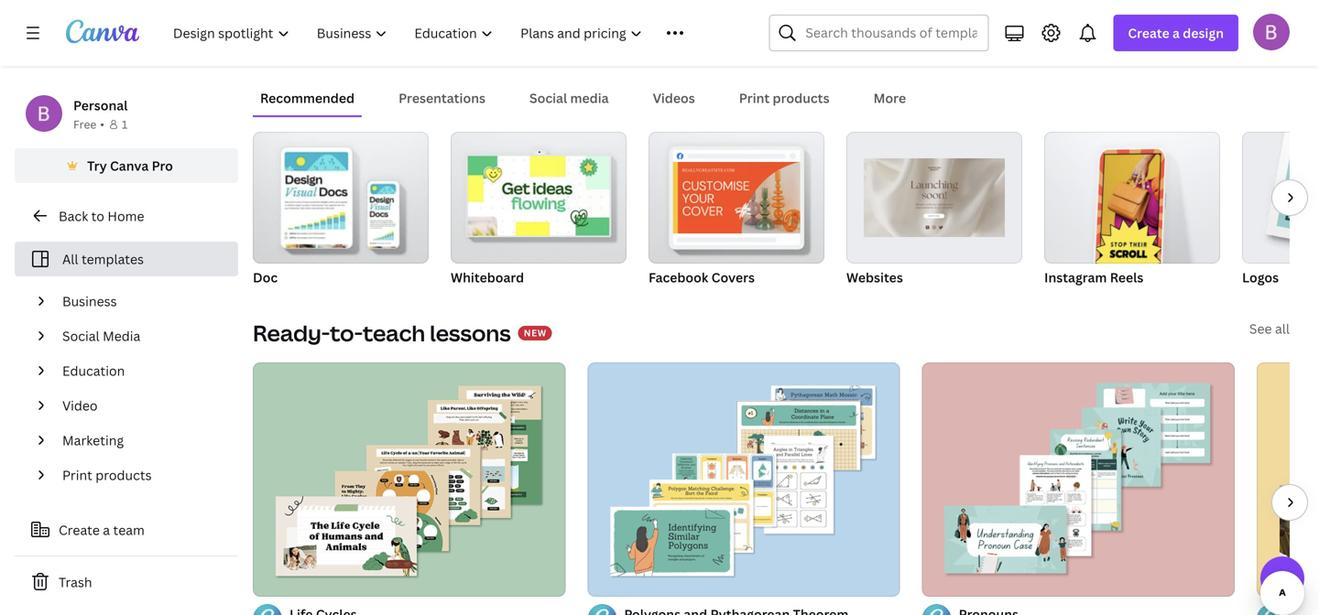 Task type: describe. For each thing, give the bounding box(es) containing it.
more
[[874, 89, 906, 107]]

business
[[62, 293, 117, 310]]

covers
[[712, 269, 755, 286]]

team
[[113, 522, 145, 539]]

lessons
[[430, 318, 511, 348]]

to
[[91, 208, 104, 225]]

try
[[87, 157, 107, 175]]

create for create a design
[[1128, 24, 1170, 42]]

products for print products button
[[773, 89, 830, 107]]

social media
[[530, 89, 609, 107]]

a for design
[[1173, 24, 1180, 42]]

social for social media
[[530, 89, 567, 107]]

print products for print products button
[[739, 89, 830, 107]]

reels
[[1110, 269, 1144, 286]]

website image
[[864, 150, 1005, 246]]

print products for the print products link
[[62, 467, 152, 484]]

all
[[1276, 320, 1290, 338]]

social media link
[[55, 319, 227, 354]]

create a team button
[[15, 512, 238, 549]]

marketing link
[[55, 423, 227, 458]]

trash link
[[15, 564, 238, 601]]

video
[[62, 397, 98, 415]]

presentations
[[399, 89, 486, 107]]

design
[[1183, 24, 1224, 42]]

logo image
[[1243, 132, 1320, 264]]

pronouns image
[[922, 363, 1235, 597]]

new
[[524, 327, 547, 340]]

recommended button
[[253, 81, 362, 115]]

new lessons have landed image
[[850, 0, 1290, 51]]

see
[[1250, 320, 1272, 338]]

facebook covers
[[649, 269, 755, 286]]

free
[[73, 117, 96, 132]]

facebook
[[649, 269, 709, 286]]

products for the print products link
[[96, 467, 152, 484]]

create a design button
[[1114, 15, 1239, 51]]

doc
[[253, 269, 278, 286]]

polygons and pythagorean theorem image
[[588, 363, 900, 597]]

1
[[122, 117, 128, 132]]

media
[[103, 328, 140, 345]]

•
[[100, 117, 104, 132]]

ready-
[[253, 318, 330, 348]]

facebook covers link
[[649, 132, 825, 290]]

education
[[62, 362, 125, 380]]

whiteboard link
[[451, 132, 627, 290]]

social media
[[62, 328, 140, 345]]

personal
[[73, 97, 128, 114]]

create for create a team
[[59, 522, 100, 539]]

a for team
[[103, 522, 110, 539]]

life cycles image
[[253, 363, 566, 597]]

art history 101 image
[[1257, 363, 1320, 597]]

try canva pro
[[87, 157, 173, 175]]

free •
[[73, 117, 104, 132]]

instagram reels
[[1045, 269, 1144, 286]]

media
[[570, 89, 609, 107]]

video link
[[55, 389, 227, 423]]



Task type: vqa. For each thing, say whether or not it's contained in the screenshot.
estd to the left
no



Task type: locate. For each thing, give the bounding box(es) containing it.
1 vertical spatial print
[[62, 467, 92, 484]]

print right videos button
[[739, 89, 770, 107]]

marketing
[[62, 432, 124, 449]]

back to home link
[[15, 198, 238, 235]]

home
[[108, 208, 144, 225]]

recommended
[[260, 89, 355, 107]]

business link
[[55, 284, 227, 319]]

see all link
[[1250, 320, 1290, 338]]

Search search field
[[806, 16, 977, 50]]

1 vertical spatial create
[[59, 522, 100, 539]]

print for the print products link
[[62, 467, 92, 484]]

instagram reels link
[[1045, 132, 1221, 290]]

websites link
[[847, 132, 1023, 290]]

more button
[[866, 81, 914, 115]]

0 horizontal spatial products
[[96, 467, 152, 484]]

instagram
[[1045, 269, 1107, 286]]

0 horizontal spatial social
[[62, 328, 100, 345]]

doc image
[[253, 132, 429, 264], [253, 132, 429, 264]]

ready-to-teach lessons
[[253, 318, 511, 348]]

trash
[[59, 574, 92, 592]]

products inside button
[[773, 89, 830, 107]]

create a team
[[59, 522, 145, 539]]

all
[[62, 251, 78, 268]]

a left "team" at the bottom
[[103, 522, 110, 539]]

1 horizontal spatial print
[[739, 89, 770, 107]]

a inside dropdown button
[[1173, 24, 1180, 42]]

?
[[1278, 566, 1288, 592]]

0 horizontal spatial print
[[62, 467, 92, 484]]

a left design
[[1173, 24, 1180, 42]]

social left media
[[530, 89, 567, 107]]

social
[[530, 89, 567, 107], [62, 328, 100, 345]]

1 horizontal spatial social
[[530, 89, 567, 107]]

social for social media
[[62, 328, 100, 345]]

whiteboard
[[451, 269, 524, 286]]

create left "team" at the bottom
[[59, 522, 100, 539]]

back
[[59, 208, 88, 225]]

print products button
[[732, 81, 837, 115]]

0 vertical spatial print
[[739, 89, 770, 107]]

facebook cover image
[[649, 132, 825, 264], [673, 162, 800, 234]]

websites
[[847, 269, 903, 286]]

1 horizontal spatial a
[[1173, 24, 1180, 42]]

logos
[[1243, 269, 1279, 286]]

1 vertical spatial a
[[103, 522, 110, 539]]

0 vertical spatial create
[[1128, 24, 1170, 42]]

to-
[[330, 318, 363, 348]]

1 vertical spatial social
[[62, 328, 100, 345]]

products down marketing link
[[96, 467, 152, 484]]

0 horizontal spatial create
[[59, 522, 100, 539]]

pro
[[152, 157, 173, 175]]

social down business
[[62, 328, 100, 345]]

a
[[1173, 24, 1180, 42], [103, 522, 110, 539]]

create left design
[[1128, 24, 1170, 42]]

0 vertical spatial social
[[530, 89, 567, 107]]

create inside dropdown button
[[1128, 24, 1170, 42]]

1 vertical spatial print products
[[62, 467, 152, 484]]

create
[[1128, 24, 1170, 42], [59, 522, 100, 539]]

see all
[[1250, 320, 1290, 338]]

try canva pro button
[[15, 148, 238, 183]]

print products inside button
[[739, 89, 830, 107]]

back to home
[[59, 208, 144, 225]]

videos
[[653, 89, 695, 107]]

teach
[[363, 318, 425, 348]]

social media button
[[522, 81, 616, 115]]

0 vertical spatial print products
[[739, 89, 830, 107]]

create a design
[[1128, 24, 1224, 42]]

instagram reel image
[[1045, 132, 1221, 264], [1095, 149, 1165, 275]]

0 vertical spatial a
[[1173, 24, 1180, 42]]

doc link
[[253, 132, 429, 290]]

print for print products button
[[739, 89, 770, 107]]

0 horizontal spatial a
[[103, 522, 110, 539]]

1 horizontal spatial create
[[1128, 24, 1170, 42]]

print
[[739, 89, 770, 107], [62, 467, 92, 484]]

bob builder image
[[1254, 14, 1290, 50]]

? button
[[1261, 557, 1305, 601]]

None search field
[[769, 15, 989, 51]]

top level navigation element
[[161, 15, 725, 51], [161, 15, 725, 51]]

0 vertical spatial products
[[773, 89, 830, 107]]

products
[[773, 89, 830, 107], [96, 467, 152, 484]]

social inside button
[[530, 89, 567, 107]]

1 horizontal spatial products
[[773, 89, 830, 107]]

logos link
[[1243, 132, 1320, 290]]

canva
[[110, 157, 149, 175]]

whiteboard image
[[451, 132, 627, 264], [468, 156, 610, 236]]

products left more button
[[773, 89, 830, 107]]

presentations button
[[391, 81, 493, 115]]

print inside button
[[739, 89, 770, 107]]

print down marketing
[[62, 467, 92, 484]]

1 vertical spatial products
[[96, 467, 152, 484]]

education link
[[55, 354, 227, 389]]

create inside 'button'
[[59, 522, 100, 539]]

a inside 'button'
[[103, 522, 110, 539]]

print products link
[[55, 458, 227, 493]]

templates
[[81, 251, 144, 268]]

print products
[[739, 89, 830, 107], [62, 467, 152, 484]]

videos button
[[646, 81, 703, 115]]

all templates
[[62, 251, 144, 268]]

1 horizontal spatial print products
[[739, 89, 830, 107]]

0 horizontal spatial print products
[[62, 467, 152, 484]]



